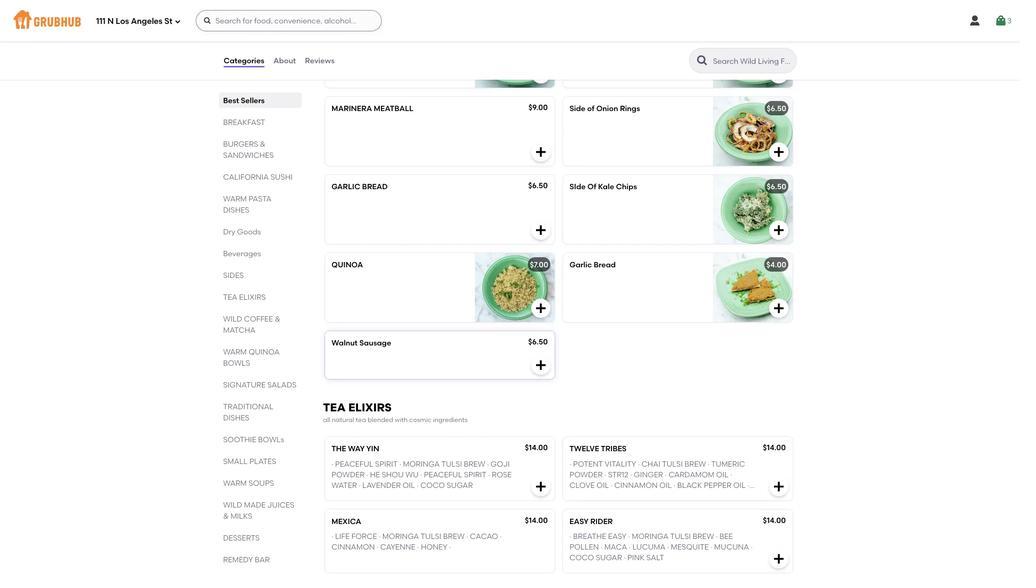 Task type: vqa. For each thing, say whether or not it's contained in the screenshot.
the 19
no



Task type: describe. For each thing, give the bounding box(es) containing it.
tea for tea elixirs all natural tea blended with cosmic ingredients
[[323, 401, 346, 415]]

ginger
[[634, 470, 664, 480]]

burgers & sandwiches tab
[[223, 138, 298, 161]]

of
[[588, 182, 597, 191]]

blended
[[368, 416, 394, 424]]

soothie bowls
[[223, 435, 284, 444]]

1 vertical spatial peaceful
[[424, 470, 463, 480]]

plates
[[250, 457, 277, 466]]

wild made juices & milks
[[223, 500, 295, 521]]

burgers
[[223, 139, 258, 148]]

bar
[[255, 555, 270, 564]]

cacao
[[470, 532, 499, 541]]

vitality
[[605, 460, 637, 469]]

tea elixirs all natural tea blended with cosmic ingredients
[[323, 401, 468, 424]]

tulsi for mesquite
[[671, 532, 691, 541]]

tulsi for ·
[[421, 532, 442, 541]]

easy inside "· breathe easy ·   moringa tulsi brew · bee pollen · maca · lucuma · mesquite · mucuna · coco sugar · pink salt"
[[609, 532, 627, 541]]

main navigation navigation
[[0, 0, 1021, 41]]

oil up pepper
[[717, 470, 729, 480]]

garlic
[[332, 182, 361, 191]]

signature salads tab
[[223, 379, 298, 390]]

los
[[116, 17, 129, 26]]

warm pasta dishes
[[223, 194, 272, 214]]

breakfast tab
[[223, 116, 298, 128]]

onion
[[597, 104, 619, 113]]

garlic bread image
[[714, 253, 793, 322]]

pepper
[[705, 481, 732, 490]]

best sellers
[[223, 96, 265, 105]]

signature salads
[[223, 380, 297, 389]]

pollen
[[570, 543, 599, 552]]

cinnamon inside · potent vitality ·  chai tulsi brew · tumeric powder · str12 · ginger · cardamom oil · clove oil · cinnamon oil · black pepper oil · honey
[[615, 481, 658, 490]]

small
[[223, 457, 248, 466]]

yin
[[367, 445, 380, 454]]

oil down ginger
[[660, 481, 672, 490]]

meatball
[[374, 104, 414, 113]]

water
[[332, 481, 357, 490]]

breathe
[[574, 532, 607, 541]]

"roasted" vegetables button
[[325, 19, 555, 88]]

walnut sausage
[[332, 339, 392, 348]]

oil right pepper
[[734, 481, 746, 490]]

with
[[395, 416, 408, 424]]

quinoa image
[[475, 253, 555, 322]]

angeles
[[131, 17, 163, 26]]

warm for bowls
[[223, 347, 247, 356]]

salads
[[268, 380, 297, 389]]

pink
[[628, 554, 645, 563]]

mucuna
[[715, 543, 750, 552]]

garlic
[[570, 260, 592, 269]]

$14.00 for · life force ·  moringa tulsi brew · cacao · cinnamon · cayenne · honey ·
[[525, 516, 548, 525]]

the
[[332, 445, 346, 454]]

remedy bar
[[223, 555, 270, 564]]

goji
[[491, 460, 510, 469]]

moringa for lucuma
[[632, 532, 669, 541]]

wild coffee & matcha tab
[[223, 313, 298, 336]]

coco inside "· breathe easy ·   moringa tulsi brew · bee pollen · maca · lucuma · mesquite · mucuna · coco sugar · pink salt"
[[570, 554, 595, 563]]

& inside burgers & sandwiches
[[260, 139, 266, 148]]

traditional dishes
[[223, 402, 274, 422]]

easy rider
[[570, 517, 613, 526]]

sellers
[[241, 96, 265, 105]]

sausage
[[360, 339, 392, 348]]

garlic bread
[[332, 182, 388, 191]]

1 horizontal spatial quinoa
[[332, 260, 363, 269]]

he
[[370, 470, 380, 480]]

pasta
[[249, 194, 272, 203]]

· potent vitality ·  chai tulsi brew · tumeric powder · str12 · ginger · cardamom oil · clove oil · cinnamon oil · black pepper oil · honey
[[570, 460, 750, 501]]

cosmic
[[410, 416, 432, 424]]

garlic bread
[[570, 260, 616, 269]]

marinera
[[332, 104, 372, 113]]

$14.00 for · potent vitality ·  chai tulsi brew · tumeric powder · str12 · ginger · cardamom oil · clove oil · cinnamon oil · black pepper oil · honey
[[764, 444, 786, 453]]

· breathe easy ·   moringa tulsi brew · bee pollen · maca · lucuma · mesquite · mucuna · coco sugar · pink salt
[[570, 532, 753, 563]]

remedy
[[223, 555, 253, 564]]

about button
[[273, 41, 297, 80]]

tulsi for peaceful
[[442, 460, 462, 469]]

lucuma
[[633, 543, 666, 552]]

sides tab
[[223, 270, 298, 281]]

wu
[[406, 470, 419, 480]]

warm soups
[[223, 479, 274, 488]]

"roasted"
[[332, 26, 375, 35]]

vegetables
[[376, 26, 424, 35]]

tulsi for cardamom
[[663, 460, 683, 469]]

bowls
[[258, 435, 284, 444]]

quinoa inside warm quinoa bowls
[[249, 347, 280, 356]]

1 vertical spatial spirit
[[464, 470, 487, 480]]

chai
[[642, 460, 661, 469]]

sandwiches
[[223, 150, 274, 160]]

brew for peaceful
[[464, 460, 486, 469]]

wild for matcha
[[223, 314, 242, 323]]

111 n los angeles st
[[96, 17, 173, 26]]

tea
[[356, 416, 366, 424]]

marinera meatball
[[332, 104, 414, 113]]

brew for ·
[[444, 532, 465, 541]]

sushi
[[271, 172, 293, 181]]

categories button
[[223, 41, 265, 80]]

all
[[323, 416, 331, 424]]

"roasted" vegetables
[[332, 26, 424, 35]]

milks
[[231, 512, 253, 521]]

elixirs for tea elixirs
[[239, 292, 266, 301]]

side
[[570, 104, 586, 113]]

matcha
[[223, 325, 256, 334]]

$14.00 for · breathe easy ·   moringa tulsi brew · bee pollen · maca · lucuma · mesquite · mucuna · coco sugar · pink salt
[[764, 516, 786, 525]]

Search for food, convenience, alcohol... search field
[[196, 10, 382, 31]]

clove
[[570, 481, 595, 490]]

· life force ·  moringa tulsi brew · cacao · cinnamon · cayenne · honey ·
[[332, 532, 502, 552]]

honey inside · life force ·  moringa tulsi brew · cacao · cinnamon · cayenne · honey ·
[[421, 543, 448, 552]]

search icon image
[[697, 54, 709, 67]]

ingredients
[[433, 416, 468, 424]]



Task type: locate. For each thing, give the bounding box(es) containing it.
dishes inside traditional dishes
[[223, 413, 250, 422]]

brew
[[464, 460, 486, 469], [685, 460, 707, 469], [444, 532, 465, 541], [693, 532, 715, 541]]

brew left goji
[[464, 460, 486, 469]]

brew inside · life force ·  moringa tulsi brew · cacao · cinnamon · cayenne · honey ·
[[444, 532, 465, 541]]

2 dishes from the top
[[223, 413, 250, 422]]

california sushi tab
[[223, 171, 298, 182]]

spirit
[[375, 460, 398, 469], [464, 470, 487, 480]]

0 vertical spatial &
[[260, 139, 266, 148]]

warm quinoa bowls tab
[[223, 346, 298, 368]]

warm inside the warm pasta dishes
[[223, 194, 247, 203]]

dry goods
[[223, 227, 261, 236]]

coffee
[[244, 314, 273, 323]]

maca
[[605, 543, 628, 552]]

best sellers tab
[[223, 95, 298, 106]]

1 vertical spatial dishes
[[223, 413, 250, 422]]

tulsi inside "· breathe easy ·   moringa tulsi brew · bee pollen · maca · lucuma · mesquite · mucuna · coco sugar · pink salt"
[[671, 532, 691, 541]]

0 vertical spatial cinnamon
[[615, 481, 658, 490]]

1 vertical spatial cinnamon
[[332, 543, 375, 552]]

lavender
[[363, 481, 401, 490]]

cinnamon
[[615, 481, 658, 490], [332, 543, 375, 552]]

side of kale chips image
[[714, 175, 793, 244]]

st
[[165, 17, 173, 26]]

tea down sides
[[223, 292, 238, 301]]

tulsi inside "· peaceful spirit ·  moringa tulsi brew · goji powder · he shou wu · peaceful spirit · rose water · lavender oil · coco sugar"
[[442, 460, 462, 469]]

small plates
[[223, 457, 277, 466]]

tea up all
[[323, 401, 346, 415]]

desserts
[[223, 533, 260, 542]]

1 horizontal spatial coco
[[570, 554, 595, 563]]

peaceful down the way yin
[[335, 460, 374, 469]]

& right "coffee"
[[275, 314, 281, 323]]

tulsi left cacao
[[421, 532, 442, 541]]

reviews button
[[305, 41, 335, 80]]

1 dishes from the top
[[223, 205, 250, 214]]

moringa inside "· breathe easy ·   moringa tulsi brew · bee pollen · maca · lucuma · mesquite · mucuna · coco sugar · pink salt"
[[632, 532, 669, 541]]

0 vertical spatial spirit
[[375, 460, 398, 469]]

0 vertical spatial coco
[[421, 481, 445, 490]]

elixirs up "coffee"
[[239, 292, 266, 301]]

warm for dishes
[[223, 194, 247, 203]]

side of onion rings
[[570, 104, 641, 113]]

oil down wu
[[403, 481, 415, 490]]

1 horizontal spatial peaceful
[[424, 470, 463, 480]]

oil inside "· peaceful spirit ·  moringa tulsi brew · goji powder · he shou wu · peaceful spirit · rose water · lavender oil · coco sugar"
[[403, 481, 415, 490]]

beverages
[[223, 249, 261, 258]]

0 horizontal spatial peaceful
[[335, 460, 374, 469]]

sugar inside "· peaceful spirit ·  moringa tulsi brew · goji powder · he shou wu · peaceful spirit · rose water · lavender oil · coco sugar"
[[447, 481, 473, 490]]

cayenne
[[381, 543, 416, 552]]

svg image inside "3" 'button'
[[995, 14, 1008, 27]]

honey inside · potent vitality ·  chai tulsi brew · tumeric powder · str12 · ginger · cardamom oil · clove oil · cinnamon oil · black pepper oil · honey
[[570, 492, 597, 501]]

of
[[588, 104, 595, 113]]

tulsi right the chai
[[663, 460, 683, 469]]

california sushi
[[223, 172, 293, 181]]

sugar inside "· breathe easy ·   moringa tulsi brew · bee pollen · maca · lucuma · mesquite · mucuna · coco sugar · pink salt"
[[596, 554, 623, 563]]

beverages tab
[[223, 248, 298, 259]]

elixirs inside tea elixirs all natural tea blended with cosmic ingredients
[[349, 401, 392, 415]]

1 horizontal spatial elixirs
[[349, 401, 392, 415]]

desserts tab
[[223, 532, 298, 543]]

wild inside wild coffee & matcha
[[223, 314, 242, 323]]

life
[[335, 532, 350, 541]]

1 vertical spatial sugar
[[596, 554, 623, 563]]

salt
[[647, 554, 665, 563]]

wild up matcha
[[223, 314, 242, 323]]

&
[[260, 139, 266, 148], [275, 314, 281, 323], [223, 512, 229, 521]]

twelve
[[570, 445, 600, 454]]

2 wild from the top
[[223, 500, 242, 509]]

coco inside "· peaceful spirit ·  moringa tulsi brew · goji powder · he shou wu · peaceful spirit · rose water · lavender oil · coco sugar"
[[421, 481, 445, 490]]

tea
[[223, 292, 238, 301], [323, 401, 346, 415]]

about
[[274, 56, 296, 65]]

2 warm from the top
[[223, 347, 247, 356]]

tulsi inside · life force ·  moringa tulsi brew · cacao · cinnamon · cayenne · honey ·
[[421, 532, 442, 541]]

brew inside · potent vitality ·  chai tulsi brew · tumeric powder · str12 · ginger · cardamom oil · clove oil · cinnamon oil · black pepper oil · honey
[[685, 460, 707, 469]]

brew up mesquite
[[693, 532, 715, 541]]

moringa up wu
[[403, 460, 440, 469]]

2 horizontal spatial &
[[275, 314, 281, 323]]

dishes inside the warm pasta dishes
[[223, 205, 250, 214]]

walnut
[[332, 339, 358, 348]]

brew inside "· breathe easy ·   moringa tulsi brew · bee pollen · maca · lucuma · mesquite · mucuna · coco sugar · pink salt"
[[693, 532, 715, 541]]

soothie bowls tab
[[223, 434, 298, 445]]

powder down potent
[[570, 470, 603, 480]]

powder inside · potent vitality ·  chai tulsi brew · tumeric powder · str12 · ginger · cardamom oil · clove oil · cinnamon oil · black pepper oil · honey
[[570, 470, 603, 480]]

tumeric
[[712, 460, 746, 469]]

tea elixirs
[[223, 292, 266, 301]]

dry
[[223, 227, 236, 236]]

0 vertical spatial tea
[[223, 292, 238, 301]]

1 vertical spatial elixirs
[[349, 401, 392, 415]]

tea inside tab
[[223, 292, 238, 301]]

1 vertical spatial coco
[[570, 554, 595, 563]]

peaceful right wu
[[424, 470, 463, 480]]

warm down small
[[223, 479, 247, 488]]

moringa for ·
[[383, 532, 419, 541]]

powder up water
[[332, 470, 365, 480]]

1 wild from the top
[[223, 314, 242, 323]]

wild
[[223, 314, 242, 323], [223, 500, 242, 509]]

natural
[[332, 416, 354, 424]]

rings
[[620, 104, 641, 113]]

powder for water
[[332, 470, 365, 480]]

& inside wild made juices & milks
[[223, 512, 229, 521]]

Search Wild Living Foods search field
[[712, 56, 794, 66]]

1 horizontal spatial tea
[[323, 401, 346, 415]]

side of onion rings image
[[714, 97, 793, 166]]

potent
[[574, 460, 604, 469]]

tea for tea elixirs
[[223, 292, 238, 301]]

1 vertical spatial tea
[[323, 401, 346, 415]]

1 vertical spatial wild
[[223, 500, 242, 509]]

bee
[[720, 532, 734, 541]]

2 vertical spatial warm
[[223, 479, 247, 488]]

best
[[223, 96, 239, 105]]

sides
[[223, 271, 244, 280]]

0 vertical spatial honey
[[570, 492, 597, 501]]

elixirs for tea elixirs all natural tea blended with cosmic ingredients
[[349, 401, 392, 415]]

·
[[332, 460, 334, 469], [400, 460, 402, 469], [487, 460, 489, 469], [570, 460, 572, 469], [638, 460, 640, 469], [708, 460, 710, 469], [367, 470, 369, 480], [421, 470, 423, 480], [489, 470, 490, 480], [605, 470, 607, 480], [631, 470, 633, 480], [665, 470, 667, 480], [731, 470, 733, 480], [359, 481, 361, 490], [417, 481, 419, 490], [611, 481, 613, 490], [674, 481, 676, 490], [748, 481, 750, 490], [332, 532, 334, 541], [379, 532, 381, 541], [467, 532, 469, 541], [500, 532, 502, 541], [570, 532, 572, 541], [629, 532, 631, 541], [716, 532, 718, 541], [377, 543, 379, 552], [418, 543, 419, 552], [450, 543, 451, 552], [601, 543, 603, 552], [629, 543, 631, 552], [668, 543, 670, 552], [711, 543, 713, 552], [751, 543, 753, 552], [624, 554, 626, 563]]

kale
[[599, 182, 615, 191]]

black
[[678, 481, 703, 490]]

1 horizontal spatial sugar
[[596, 554, 623, 563]]

0 horizontal spatial easy
[[570, 517, 589, 526]]

0 vertical spatial quinoa
[[332, 260, 363, 269]]

svg image
[[969, 14, 982, 27], [175, 18, 181, 25], [535, 68, 548, 80], [535, 146, 548, 159], [535, 224, 548, 237], [535, 302, 548, 315], [773, 302, 786, 315], [535, 359, 548, 372], [773, 481, 786, 493]]

0 vertical spatial easy
[[570, 517, 589, 526]]

0 horizontal spatial coco
[[421, 481, 445, 490]]

3
[[1008, 16, 1012, 25]]

& up the sandwiches
[[260, 139, 266, 148]]

moringa
[[403, 460, 440, 469], [383, 532, 419, 541], [632, 532, 669, 541]]

1 powder from the left
[[332, 470, 365, 480]]

shou
[[382, 470, 404, 480]]

juices
[[268, 500, 295, 509]]

0 vertical spatial sugar
[[447, 481, 473, 490]]

1 horizontal spatial cinnamon
[[615, 481, 658, 490]]

"roasted" vegetables image
[[475, 19, 555, 88]]

moringa for wu
[[403, 460, 440, 469]]

easy up breathe
[[570, 517, 589, 526]]

0 horizontal spatial powder
[[332, 470, 365, 480]]

0 horizontal spatial sugar
[[447, 481, 473, 490]]

moringa up 'lucuma'
[[632, 532, 669, 541]]

moringa up the cayenne
[[383, 532, 419, 541]]

dishes up dry goods
[[223, 205, 250, 214]]

$4.00
[[767, 260, 787, 269]]

reviews
[[305, 56, 335, 65]]

tribes
[[601, 445, 627, 454]]

spirit left rose
[[464, 470, 487, 480]]

powder
[[332, 470, 365, 480], [570, 470, 603, 480]]

wild up milks
[[223, 500, 242, 509]]

0 vertical spatial elixirs
[[239, 292, 266, 301]]

rose
[[492, 470, 512, 480]]

1 vertical spatial quinoa
[[249, 347, 280, 356]]

warm down california
[[223, 194, 247, 203]]

0 horizontal spatial spirit
[[375, 460, 398, 469]]

easy up maca
[[609, 532, 627, 541]]

tea elixirs tab
[[223, 291, 298, 303]]

tulsi inside · potent vitality ·  chai tulsi brew · tumeric powder · str12 · ginger · cardamom oil · clove oil · cinnamon oil · black pepper oil · honey
[[663, 460, 683, 469]]

0 horizontal spatial elixirs
[[239, 292, 266, 301]]

elixirs inside tea elixirs tab
[[239, 292, 266, 301]]

1 horizontal spatial &
[[260, 139, 266, 148]]

$14.00 for · peaceful spirit ·  moringa tulsi brew · goji powder · he shou wu · peaceful spirit · rose water · lavender oil · coco sugar
[[525, 444, 548, 453]]

spirit up the shou
[[375, 460, 398, 469]]

0 horizontal spatial &
[[223, 512, 229, 521]]

sugar
[[447, 481, 473, 490], [596, 554, 623, 563]]

moringa inside "· peaceful spirit ·  moringa tulsi brew · goji powder · he shou wu · peaceful spirit · rose water · lavender oil · coco sugar"
[[403, 460, 440, 469]]

svg image
[[995, 14, 1008, 27], [203, 16, 212, 25], [773, 68, 786, 80], [773, 146, 786, 159], [773, 224, 786, 237], [535, 481, 548, 493], [773, 553, 786, 566]]

powder inside "· peaceful spirit ·  moringa tulsi brew · goji powder · he shou wu · peaceful spirit · rose water · lavender oil · coco sugar"
[[332, 470, 365, 480]]

oil
[[717, 470, 729, 480], [403, 481, 415, 490], [597, 481, 609, 490], [660, 481, 672, 490], [734, 481, 746, 490]]

rider
[[591, 517, 613, 526]]

dishes
[[223, 205, 250, 214], [223, 413, 250, 422]]

tea inside tea elixirs all natural tea blended with cosmic ingredients
[[323, 401, 346, 415]]

california
[[223, 172, 269, 181]]

pow mein image
[[714, 19, 793, 88]]

elixirs up tea
[[349, 401, 392, 415]]

& inside wild coffee & matcha
[[275, 314, 281, 323]]

1 vertical spatial &
[[275, 314, 281, 323]]

wild for &
[[223, 500, 242, 509]]

traditional
[[223, 402, 274, 411]]

1 warm from the top
[[223, 194, 247, 203]]

0 vertical spatial dishes
[[223, 205, 250, 214]]

tulsi down ingredients
[[442, 460, 462, 469]]

& left milks
[[223, 512, 229, 521]]

cinnamon inside · life force ·  moringa tulsi brew · cacao · cinnamon · cayenne · honey ·
[[332, 543, 375, 552]]

cardamom
[[669, 470, 715, 480]]

brew left cacao
[[444, 532, 465, 541]]

dry goods tab
[[223, 226, 298, 237]]

elixirs
[[239, 292, 266, 301], [349, 401, 392, 415]]

cinnamon down life
[[332, 543, 375, 552]]

1 horizontal spatial honey
[[570, 492, 597, 501]]

brew for mesquite
[[693, 532, 715, 541]]

str12
[[609, 470, 629, 480]]

brew up cardamom
[[685, 460, 707, 469]]

force
[[352, 532, 377, 541]]

1 vertical spatial warm
[[223, 347, 247, 356]]

1 vertical spatial honey
[[421, 543, 448, 552]]

1 horizontal spatial spirit
[[464, 470, 487, 480]]

warm inside warm quinoa bowls
[[223, 347, 247, 356]]

1 vertical spatial easy
[[609, 532, 627, 541]]

3 button
[[995, 11, 1012, 30]]

cinnamon down ginger
[[615, 481, 658, 490]]

0 horizontal spatial cinnamon
[[332, 543, 375, 552]]

honey down clove
[[570, 492, 597, 501]]

3 warm from the top
[[223, 479, 247, 488]]

small plates tab
[[223, 456, 298, 467]]

peaceful
[[335, 460, 374, 469], [424, 470, 463, 480]]

easy
[[570, 517, 589, 526], [609, 532, 627, 541]]

coco down pollen
[[570, 554, 595, 563]]

mesquite
[[671, 543, 709, 552]]

traditional dishes tab
[[223, 401, 298, 423]]

powder for oil
[[570, 470, 603, 480]]

0 horizontal spatial quinoa
[[249, 347, 280, 356]]

warm up bowls
[[223, 347, 247, 356]]

n
[[108, 17, 114, 26]]

wild coffee & matcha
[[223, 314, 281, 334]]

0 vertical spatial warm
[[223, 194, 247, 203]]

dishes down traditional
[[223, 413, 250, 422]]

coco
[[421, 481, 445, 490], [570, 554, 595, 563]]

chips
[[616, 182, 638, 191]]

remedy bar tab
[[223, 554, 298, 565]]

honey right the cayenne
[[421, 543, 448, 552]]

breakfast
[[223, 118, 265, 127]]

brew inside "· peaceful spirit ·  moringa tulsi brew · goji powder · he shou wu · peaceful spirit · rose water · lavender oil · coco sugar"
[[464, 460, 486, 469]]

0 horizontal spatial tea
[[223, 292, 238, 301]]

side of kale chips
[[570, 182, 638, 191]]

soothie
[[223, 435, 257, 444]]

moringa inside · life force ·  moringa tulsi brew · cacao · cinnamon · cayenne · honey ·
[[383, 532, 419, 541]]

· peaceful spirit ·  moringa tulsi brew · goji powder · he shou wu · peaceful spirit · rose water · lavender oil · coco sugar
[[332, 460, 512, 490]]

0 horizontal spatial honey
[[421, 543, 448, 552]]

1 horizontal spatial easy
[[609, 532, 627, 541]]

0 vertical spatial wild
[[223, 314, 242, 323]]

1 horizontal spatial powder
[[570, 470, 603, 480]]

oil down str12
[[597, 481, 609, 490]]

wild made juices & milks tab
[[223, 499, 298, 522]]

0 vertical spatial peaceful
[[335, 460, 374, 469]]

$7.00
[[530, 260, 549, 269]]

tulsi up mesquite
[[671, 532, 691, 541]]

2 powder from the left
[[570, 470, 603, 480]]

way
[[348, 445, 365, 454]]

coco right lavender
[[421, 481, 445, 490]]

warm soups tab
[[223, 477, 298, 489]]

tulsi
[[442, 460, 462, 469], [663, 460, 683, 469], [421, 532, 442, 541], [671, 532, 691, 541]]

warm pasta dishes tab
[[223, 193, 298, 215]]

brew for cardamom
[[685, 460, 707, 469]]

wild inside wild made juices & milks
[[223, 500, 242, 509]]

categories
[[224, 56, 265, 65]]

warm quinoa bowls
[[223, 347, 280, 367]]

2 vertical spatial &
[[223, 512, 229, 521]]



